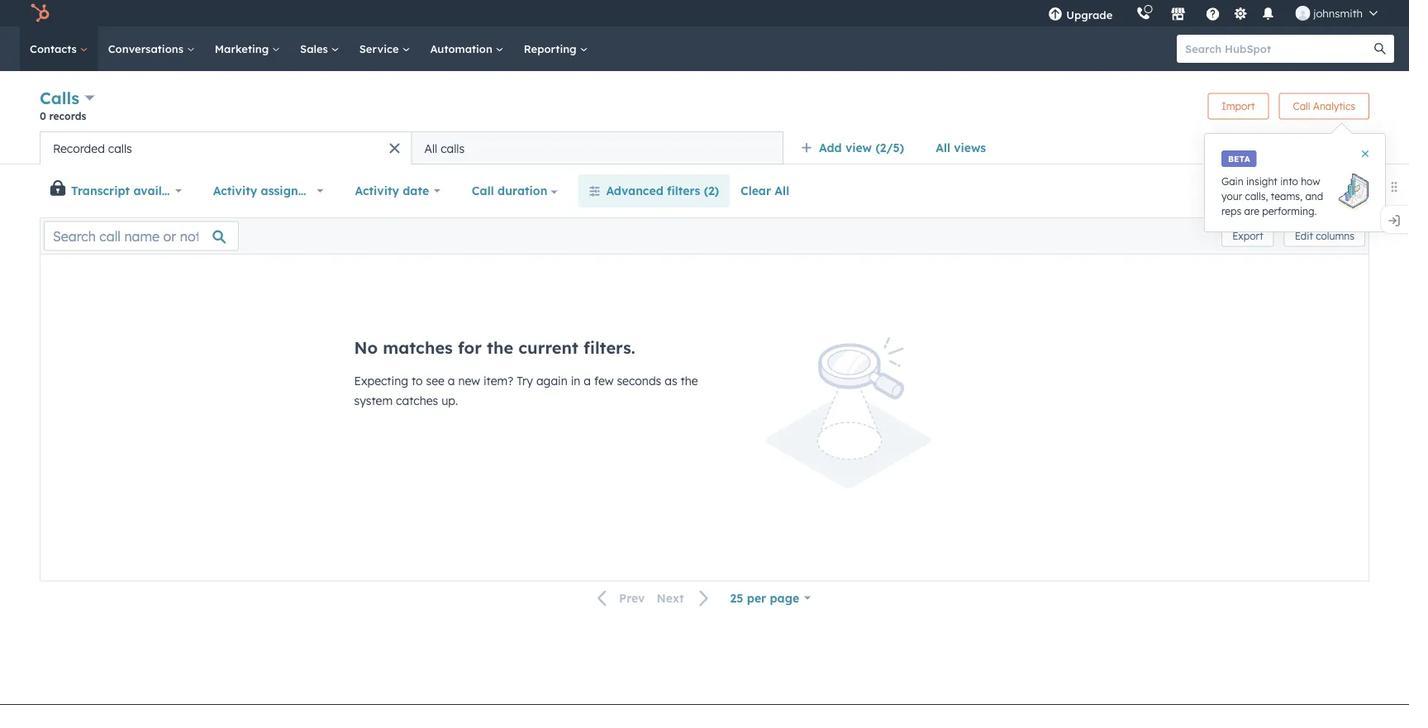 Task type: locate. For each thing, give the bounding box(es) containing it.
export
[[1233, 230, 1264, 242]]

edit
[[1295, 230, 1314, 242]]

seconds
[[617, 374, 662, 388]]

hubspot image
[[30, 3, 50, 23]]

to left see
[[412, 374, 423, 388]]

sales link
[[290, 26, 349, 71]]

menu
[[1037, 0, 1390, 26]]

clear all
[[741, 184, 790, 198]]

call inside button
[[472, 184, 494, 198]]

1 horizontal spatial call
[[1294, 100, 1311, 112]]

notifications image
[[1261, 7, 1276, 22]]

calls
[[40, 88, 79, 108]]

0 records
[[40, 110, 86, 122]]

all inside "button"
[[775, 184, 790, 198]]

john smith image
[[1296, 6, 1311, 21]]

service link
[[349, 26, 420, 71]]

1 activity from the left
[[213, 184, 257, 198]]

filters.
[[584, 337, 636, 358]]

reporting link
[[514, 26, 598, 71]]

2 activity from the left
[[355, 184, 399, 198]]

help image
[[1206, 7, 1221, 22]]

to right assigned
[[316, 184, 328, 198]]

call
[[1294, 100, 1311, 112], [472, 184, 494, 198]]

1 vertical spatial call
[[472, 184, 494, 198]]

0 vertical spatial call
[[1294, 100, 1311, 112]]

0 horizontal spatial the
[[487, 337, 514, 358]]

0 horizontal spatial activity
[[213, 184, 257, 198]]

automation
[[430, 42, 496, 55]]

0 vertical spatial to
[[316, 184, 328, 198]]

settings link
[[1231, 5, 1251, 22]]

contacts
[[30, 42, 80, 55]]

conversations link
[[98, 26, 205, 71]]

next
[[657, 591, 684, 605]]

call analytics link
[[1280, 93, 1370, 119]]

the
[[487, 337, 514, 358], [681, 374, 698, 388]]

1 horizontal spatial a
[[584, 374, 591, 388]]

gain insight into how your calls, teams, and reps are performing.
[[1222, 175, 1324, 217]]

johnsmith button
[[1286, 0, 1388, 26]]

2 calls from the left
[[441, 141, 465, 155]]

activity down recorded calls button
[[213, 184, 257, 198]]

1 horizontal spatial all
[[775, 184, 790, 198]]

call left duration
[[472, 184, 494, 198]]

expecting
[[354, 374, 409, 388]]

all
[[936, 141, 951, 155], [425, 141, 438, 155], [775, 184, 790, 198]]

in
[[571, 374, 581, 388]]

the right the for
[[487, 337, 514, 358]]

2 a from the left
[[584, 374, 591, 388]]

upgrade
[[1067, 8, 1113, 21]]

all for all calls
[[425, 141, 438, 155]]

calls,
[[1246, 190, 1269, 202]]

filters
[[667, 184, 701, 198]]

all for all views
[[936, 141, 951, 155]]

0 horizontal spatial to
[[316, 184, 328, 198]]

johnsmith
[[1314, 6, 1363, 20]]

columns
[[1316, 230, 1355, 242]]

menu containing johnsmith
[[1037, 0, 1390, 26]]

all left views
[[936, 141, 951, 155]]

contacts link
[[20, 26, 98, 71]]

a right see
[[448, 374, 455, 388]]

a right in
[[584, 374, 591, 388]]

calls right recorded
[[108, 141, 132, 155]]

the inside expecting to see a new item? try again in a few seconds as the system catches up.
[[681, 374, 698, 388]]

Search call name or notes search field
[[44, 221, 239, 251]]

clear
[[741, 184, 772, 198]]

2 horizontal spatial all
[[936, 141, 951, 155]]

all views link
[[925, 131, 997, 165]]

export button
[[1222, 225, 1275, 247]]

0 horizontal spatial calls
[[108, 141, 132, 155]]

few
[[594, 374, 614, 388]]

0 horizontal spatial call
[[472, 184, 494, 198]]

activity date button
[[344, 174, 451, 208]]

item?
[[484, 374, 514, 388]]

as
[[665, 374, 678, 388]]

all calls
[[425, 141, 465, 155]]

1 horizontal spatial activity
[[355, 184, 399, 198]]

1 horizontal spatial the
[[681, 374, 698, 388]]

calls banner
[[40, 86, 1370, 131]]

edit columns
[[1295, 230, 1355, 242]]

1 calls from the left
[[108, 141, 132, 155]]

reps
[[1222, 205, 1242, 217]]

call left analytics
[[1294, 100, 1311, 112]]

close image
[[1363, 150, 1369, 157]]

all up date
[[425, 141, 438, 155]]

marketing
[[215, 42, 272, 55]]

service
[[359, 42, 402, 55]]

the right as
[[681, 374, 698, 388]]

1 horizontal spatial to
[[412, 374, 423, 388]]

settings image
[[1233, 7, 1248, 22]]

call duration
[[472, 184, 548, 198]]

activity for activity date
[[355, 184, 399, 198]]

advanced filters (2) button
[[578, 174, 730, 208]]

all right clear
[[775, 184, 790, 198]]

activity for activity assigned to
[[213, 184, 257, 198]]

call analytics
[[1294, 100, 1356, 112]]

your
[[1222, 190, 1243, 202]]

0 vertical spatial the
[[487, 337, 514, 358]]

calling icon button
[[1130, 2, 1158, 24]]

all inside "link"
[[936, 141, 951, 155]]

activity left date
[[355, 184, 399, 198]]

0 horizontal spatial all
[[425, 141, 438, 155]]

search image
[[1375, 43, 1387, 55]]

all inside button
[[425, 141, 438, 155]]

activity
[[213, 184, 257, 198], [355, 184, 399, 198]]

call inside banner
[[1294, 100, 1311, 112]]

1 vertical spatial the
[[681, 374, 698, 388]]

up.
[[442, 394, 458, 408]]

1 horizontal spatial calls
[[441, 141, 465, 155]]

calls
[[108, 141, 132, 155], [441, 141, 465, 155]]

0 horizontal spatial a
[[448, 374, 455, 388]]

call for call duration
[[472, 184, 494, 198]]

calls up the activity date popup button
[[441, 141, 465, 155]]

prev button
[[588, 587, 651, 609]]

1 vertical spatial to
[[412, 374, 423, 388]]



Task type: describe. For each thing, give the bounding box(es) containing it.
marketing link
[[205, 26, 290, 71]]

beta
[[1229, 153, 1251, 164]]

per
[[747, 591, 767, 605]]

page
[[770, 591, 800, 605]]

recorded calls
[[53, 141, 132, 155]]

calling icon image
[[1136, 6, 1151, 21]]

current
[[519, 337, 579, 358]]

to inside popup button
[[316, 184, 328, 198]]

date
[[403, 184, 429, 198]]

search button
[[1367, 35, 1395, 63]]

see
[[426, 374, 445, 388]]

activity date
[[355, 184, 429, 198]]

(2)
[[704, 184, 719, 198]]

recorded calls button
[[40, 131, 412, 165]]

performing.
[[1263, 205, 1317, 217]]

automation link
[[420, 26, 514, 71]]

Search HubSpot search field
[[1177, 35, 1380, 63]]

no matches for the current filters.
[[354, 337, 636, 358]]

catches
[[396, 394, 438, 408]]

(2/5)
[[876, 141, 905, 155]]

matches
[[383, 337, 453, 358]]

import button
[[1208, 93, 1270, 119]]

assigned
[[261, 184, 312, 198]]

reporting
[[524, 42, 580, 55]]

to inside expecting to see a new item? try again in a few seconds as the system catches up.
[[412, 374, 423, 388]]

gain
[[1222, 175, 1244, 187]]

activity assigned to button
[[202, 174, 334, 208]]

how
[[1302, 175, 1321, 187]]

upgrade image
[[1049, 7, 1064, 22]]

insight
[[1247, 175, 1278, 187]]

0
[[40, 110, 46, 122]]

prev
[[619, 591, 645, 605]]

25 per page
[[731, 591, 800, 605]]

are
[[1245, 205, 1260, 217]]

import
[[1222, 100, 1256, 112]]

next button
[[651, 587, 720, 609]]

try
[[517, 374, 533, 388]]

view
[[846, 141, 872, 155]]

call for call analytics
[[1294, 100, 1311, 112]]

call duration button
[[461, 174, 568, 208]]

for
[[458, 337, 482, 358]]

again
[[537, 374, 568, 388]]

marketplaces image
[[1171, 7, 1186, 22]]

available
[[133, 184, 187, 198]]

marketplaces button
[[1161, 0, 1196, 26]]

25
[[731, 591, 744, 605]]

no
[[354, 337, 378, 358]]

transcript
[[71, 184, 130, 198]]

all calls button
[[412, 131, 784, 165]]

records
[[49, 110, 86, 122]]

advanced
[[606, 184, 664, 198]]

edit columns button
[[1285, 225, 1366, 247]]

analytics
[[1314, 100, 1356, 112]]

add
[[819, 141, 842, 155]]

transcript available
[[71, 184, 187, 198]]

help button
[[1199, 0, 1227, 26]]

activity assigned to
[[213, 184, 328, 198]]

all views
[[936, 141, 987, 155]]

advanced filters (2)
[[606, 184, 719, 198]]

into
[[1281, 175, 1299, 187]]

views
[[954, 141, 987, 155]]

new
[[458, 374, 480, 388]]

calls for all calls
[[441, 141, 465, 155]]

clear all button
[[730, 174, 801, 208]]

add view (2/5)
[[819, 141, 905, 155]]

1 a from the left
[[448, 374, 455, 388]]

duration
[[498, 184, 548, 198]]

conversations
[[108, 42, 187, 55]]

expecting to see a new item? try again in a few seconds as the system catches up.
[[354, 374, 698, 408]]

transcript available button
[[67, 174, 192, 208]]

pagination navigation
[[588, 587, 720, 609]]

calls button
[[40, 86, 95, 110]]

sales
[[300, 42, 331, 55]]

calls for recorded calls
[[108, 141, 132, 155]]

recorded
[[53, 141, 105, 155]]

add view (2/5) button
[[790, 131, 925, 165]]

and
[[1306, 190, 1324, 202]]



Task type: vqa. For each thing, say whether or not it's contained in the screenshot.
CREATE AND ADD ANOTHER button
no



